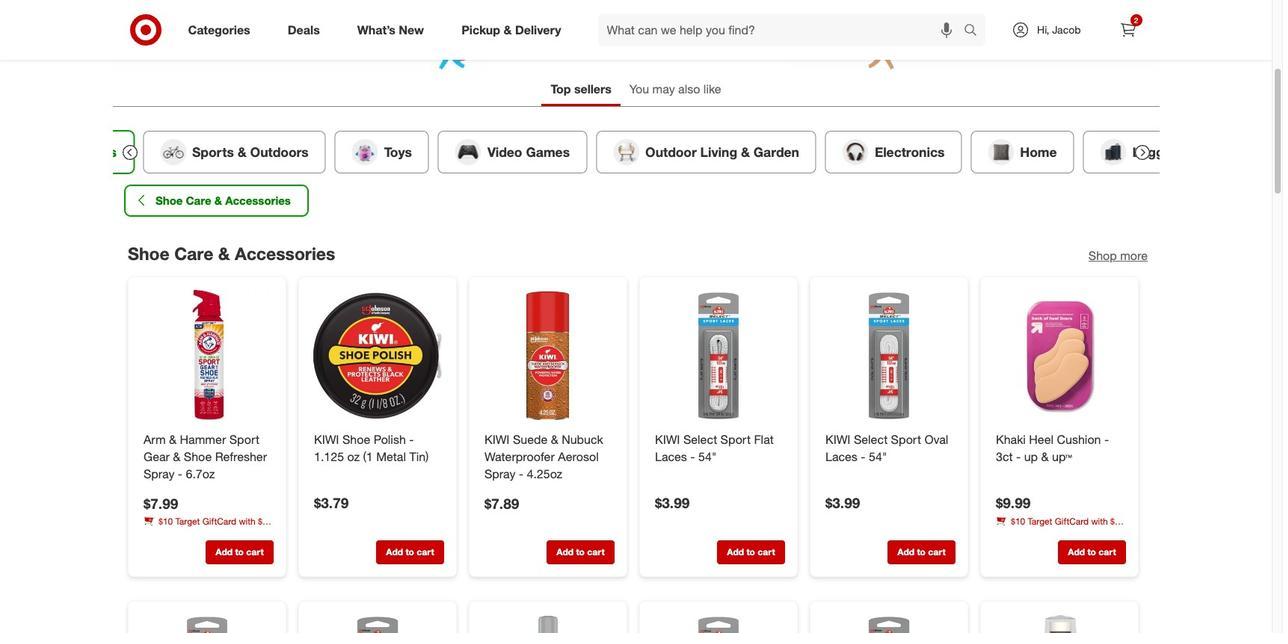 Task type: describe. For each thing, give the bounding box(es) containing it.
suede
[[513, 432, 548, 447]]

deals
[[288, 22, 320, 37]]

$7.99
[[143, 495, 178, 512]]

kiwi for kiwi suede & nubuck waterproofer aerosol spray - 4.25oz
[[484, 432, 510, 447]]

pickup
[[462, 22, 501, 37]]

giftcard for $7.99
[[202, 516, 236, 527]]

refresher
[[215, 449, 267, 464]]

kiwi for kiwi select sport flat laces - 54"
[[655, 432, 680, 447]]

arm
[[143, 432, 165, 447]]

kiwi for kiwi shoe polish - 1.125 oz (1 metal tin)
[[314, 432, 339, 447]]

2 link
[[1112, 13, 1145, 46]]

what's
[[357, 22, 396, 37]]

to for arm & hammer sport gear & shoe refresher spray - 6.7oz
[[235, 547, 244, 558]]

& inside 'kiwi suede & nubuck waterproofer aerosol spray - 4.25oz'
[[551, 432, 559, 447]]

cart for kiwi shoe polish - 1.125 oz (1 metal tin)
[[417, 547, 434, 558]]

also
[[679, 82, 701, 97]]

to for khaki heel cushion - 3ct - up & up™
[[1088, 547, 1097, 558]]

what's new link
[[345, 13, 443, 46]]

$3.99 for kiwi select sport flat laces - 54"
[[655, 494, 690, 511]]

hi, jacob
[[1038, 23, 1082, 36]]

add to cart for kiwi shoe polish - 1.125 oz (1 metal tin)
[[386, 547, 434, 558]]

kiwi select sport oval laces - 54" link
[[826, 431, 953, 466]]

like
[[704, 82, 722, 97]]

arm & hammer sport gear & shoe refresher spray - 6.7oz
[[143, 432, 267, 481]]

games
[[526, 144, 570, 160]]

sport for kiwi select sport flat laces - 54"
[[721, 432, 751, 447]]

video games button
[[438, 131, 587, 173]]

more
[[1121, 248, 1148, 263]]

kiwi select sport flat laces - 54" link
[[655, 431, 782, 466]]

add to cart for khaki heel cushion - 3ct - up & up™
[[1068, 547, 1117, 558]]

add to cart for kiwi suede & nubuck waterproofer aerosol spray - 4.25oz
[[557, 547, 605, 558]]

4.25oz
[[527, 466, 563, 481]]

khaki heel cushion - 3ct - up & up™
[[996, 432, 1109, 464]]

to for kiwi select sport flat laces - 54"
[[747, 547, 755, 558]]

cart for arm & hammer sport gear & shoe refresher spray - 6.7oz
[[246, 547, 264, 558]]

jacob
[[1053, 23, 1082, 36]]

sport inside arm & hammer sport gear & shoe refresher spray - 6.7oz
[[229, 432, 259, 447]]

may
[[653, 82, 675, 97]]

deals link
[[275, 13, 339, 46]]

pickup & delivery
[[462, 22, 562, 37]]

outdoor
[[645, 144, 697, 160]]

sports
[[192, 144, 234, 160]]

add to cart button for kiwi suede & nubuck waterproofer aerosol spray - 4.25oz
[[547, 541, 615, 565]]

search
[[958, 24, 994, 39]]

sports & outdoors
[[192, 144, 308, 160]]

select for kiwi select sport flat laces - 54"
[[683, 432, 717, 447]]

oval
[[925, 432, 949, 447]]

toys
[[384, 144, 412, 160]]

you
[[630, 82, 650, 97]]

& down $9.99 at the right bottom
[[1023, 529, 1029, 540]]

purchase for $7.99
[[209, 529, 246, 540]]

sellers
[[575, 82, 612, 97]]

flat
[[754, 432, 774, 447]]

outdoor living & garden
[[645, 144, 799, 160]]

heel
[[1029, 432, 1054, 447]]

what's new
[[357, 22, 424, 37]]

electronics
[[875, 144, 945, 160]]

- inside kiwi select sport oval laces - 54"
[[861, 449, 866, 464]]

shoes button
[[28, 131, 134, 173]]

outdoors
[[250, 144, 308, 160]]

up™
[[1052, 449, 1072, 464]]

shoe care & accessories inside button
[[155, 194, 291, 208]]

khaki heel cushion - 3ct - up & up™ link
[[996, 431, 1123, 466]]

giftcard for $9.99
[[1055, 516, 1089, 527]]

add to cart button for kiwi select sport flat laces - 54"
[[717, 541, 785, 565]]

top sellers
[[551, 82, 612, 97]]

care inside shoe care & accessories button
[[186, 194, 211, 208]]

video
[[487, 144, 522, 160]]

aerosol
[[558, 449, 599, 464]]

top
[[551, 82, 571, 97]]

metal
[[376, 449, 406, 464]]

up
[[1024, 449, 1038, 464]]

living
[[700, 144, 737, 160]]

pickup & delivery link
[[449, 13, 580, 46]]

outdoor living & garden button
[[596, 131, 817, 173]]

& right gear
[[173, 449, 180, 464]]

arm & hammer sport gear & shoe refresher spray - 6.7oz link
[[143, 431, 270, 483]]

cart for kiwi select sport oval laces - 54"
[[928, 547, 946, 558]]

(1
[[363, 449, 373, 464]]

& right living
[[741, 144, 750, 160]]

& down sports
[[214, 194, 222, 208]]

hammer
[[180, 432, 226, 447]]

$10 for $9.99
[[1011, 516, 1026, 527]]

purchase for $9.99
[[1062, 529, 1099, 540]]

& inside "link"
[[504, 22, 512, 37]]

$7.89
[[484, 495, 519, 512]]

1.125
[[314, 449, 344, 464]]

add to cart for kiwi select sport oval laces - 54"
[[898, 547, 946, 558]]

$3.79
[[314, 494, 349, 511]]

shop more
[[1089, 248, 1148, 263]]

accessories inside button
[[225, 194, 291, 208]]

garden
[[754, 144, 799, 160]]

hi,
[[1038, 23, 1050, 36]]

2
[[1135, 16, 1139, 25]]

shoes
[[78, 144, 116, 160]]

kiwi shoe polish - 1.125 oz (1 metal tin) link
[[314, 431, 441, 466]]

1 vertical spatial shoe care & accessories
[[128, 243, 335, 264]]

to for kiwi select sport oval laces - 54"
[[917, 547, 926, 558]]

you may also like link
[[621, 75, 731, 106]]

add to cart button for kiwi shoe polish - 1.125 oz (1 metal tin)
[[376, 541, 444, 565]]

top sellers link
[[542, 75, 621, 106]]

waterproofer
[[484, 449, 555, 464]]

spray inside arm & hammer sport gear & shoe refresher spray - 6.7oz
[[143, 466, 174, 481]]

select for kiwi select sport oval laces - 54"
[[854, 432, 888, 447]]

& down shoe care & accessories button at the left
[[218, 243, 230, 264]]

gear
[[143, 449, 169, 464]]

laces for kiwi select sport oval laces - 54"
[[826, 449, 858, 464]]

shoe care & accessories button
[[125, 185, 308, 216]]



Task type: locate. For each thing, give the bounding box(es) containing it.
2 kiwi from the left
[[484, 432, 510, 447]]

select inside kiwi select sport flat laces - 54"
[[683, 432, 717, 447]]

1 horizontal spatial purchase
[[1062, 529, 1099, 540]]

1 spray from the left
[[143, 466, 174, 481]]

5 cart from the left
[[928, 547, 946, 558]]

$3.99
[[655, 494, 690, 511], [826, 494, 860, 511]]

&
[[504, 22, 512, 37], [237, 144, 246, 160], [741, 144, 750, 160], [214, 194, 222, 208], [218, 243, 230, 264], [169, 432, 176, 447], [551, 432, 559, 447], [173, 449, 180, 464], [1042, 449, 1049, 464], [1023, 529, 1029, 540], [170, 529, 176, 540]]

add
[[215, 547, 232, 558], [386, 547, 403, 558], [557, 547, 574, 558], [727, 547, 744, 558], [898, 547, 915, 558], [1068, 547, 1085, 558]]

& right the up
[[1042, 449, 1049, 464]]

kiwi for kiwi select sport oval laces - 54"
[[826, 432, 851, 447]]

$10 target giftcard with $40 health & beauty purchase button for $9.99
[[996, 515, 1126, 540]]

2 54" from the left
[[869, 449, 887, 464]]

1 horizontal spatial beauty
[[1031, 529, 1059, 540]]

care
[[186, 194, 211, 208], [174, 243, 213, 264]]

laces inside kiwi select sport flat laces - 54"
[[655, 449, 687, 464]]

spray down gear
[[143, 466, 174, 481]]

kiwi suede & nubuck waterproofer aerosol spray - 4.25oz image
[[481, 289, 615, 422], [481, 289, 615, 422]]

$10 target giftcard with $40 health & beauty purchase button
[[996, 515, 1126, 540], [143, 515, 273, 540]]

& right suede
[[551, 432, 559, 447]]

$10
[[1011, 516, 1026, 527], [158, 516, 173, 527]]

kiwi inside kiwi select sport flat laces - 54"
[[655, 432, 680, 447]]

6 add to cart from the left
[[1068, 547, 1117, 558]]

1 giftcard from the left
[[1055, 516, 1089, 527]]

add for arm & hammer sport gear & shoe refresher spray - 6.7oz
[[215, 547, 232, 558]]

luggage button
[[1083, 131, 1205, 173]]

nubuck
[[562, 432, 603, 447]]

0 horizontal spatial spray
[[143, 466, 174, 481]]

4 cart from the left
[[758, 547, 775, 558]]

add for kiwi suede & nubuck waterproofer aerosol spray - 4.25oz
[[557, 547, 574, 558]]

3 add to cart button from the left
[[547, 541, 615, 565]]

kiwi
[[314, 432, 339, 447], [484, 432, 510, 447], [655, 432, 680, 447], [826, 432, 851, 447]]

shoe inside button
[[155, 194, 183, 208]]

2 laces from the left
[[826, 449, 858, 464]]

giftcard
[[1055, 516, 1089, 527], [202, 516, 236, 527]]

1 horizontal spatial health
[[996, 529, 1021, 540]]

1 vertical spatial care
[[174, 243, 213, 264]]

1 vertical spatial accessories
[[234, 243, 335, 264]]

- inside arm & hammer sport gear & shoe refresher spray - 6.7oz
[[178, 466, 182, 481]]

2 horizontal spatial sport
[[891, 432, 921, 447]]

& right sports
[[237, 144, 246, 160]]

-
[[409, 432, 414, 447], [1105, 432, 1109, 447], [690, 449, 695, 464], [861, 449, 866, 464], [1016, 449, 1021, 464], [178, 466, 182, 481], [519, 466, 523, 481]]

toys button
[[335, 131, 429, 173]]

3 add to cart from the left
[[557, 547, 605, 558]]

1 horizontal spatial target
[[1028, 516, 1053, 527]]

5 to from the left
[[917, 547, 926, 558]]

beauty for $9.99
[[1031, 529, 1059, 540]]

What can we help you find? suggestions appear below search field
[[598, 13, 968, 46]]

laces for kiwi select sport flat laces - 54"
[[655, 449, 687, 464]]

cart for kiwi suede & nubuck waterproofer aerosol spray - 4.25oz
[[587, 547, 605, 558]]

add to cart for kiwi select sport flat laces - 54"
[[727, 547, 775, 558]]

spray
[[143, 466, 174, 481], [484, 466, 515, 481]]

with for $7.99
[[239, 516, 255, 527]]

& right the pickup at top
[[504, 22, 512, 37]]

0 vertical spatial shoe care & accessories
[[155, 194, 291, 208]]

shop
[[1089, 248, 1117, 263]]

giftcard down the up™
[[1055, 516, 1089, 527]]

$10 for $7.99
[[158, 516, 173, 527]]

you may also like
[[630, 82, 722, 97]]

$10 down $7.99
[[158, 516, 173, 527]]

select
[[683, 432, 717, 447], [854, 432, 888, 447]]

3 kiwi from the left
[[655, 432, 680, 447]]

cushion
[[1057, 432, 1101, 447]]

0 horizontal spatial beauty
[[178, 529, 206, 540]]

1 laces from the left
[[655, 449, 687, 464]]

sport for kiwi select sport oval laces - 54"
[[891, 432, 921, 447]]

kiwi select sport oval laces - 54" image
[[823, 289, 956, 422], [823, 289, 956, 422]]

with
[[1092, 516, 1108, 527], [239, 516, 255, 527]]

0 horizontal spatial $10 target giftcard with $40 health & beauty purchase
[[143, 516, 272, 540]]

2 add to cart button from the left
[[376, 541, 444, 565]]

2 add to cart from the left
[[386, 547, 434, 558]]

6 add from the left
[[1068, 547, 1085, 558]]

4 add from the left
[[727, 547, 744, 558]]

kiwi select sport oval laces - 54"
[[826, 432, 949, 464]]

0 horizontal spatial select
[[683, 432, 717, 447]]

add for kiwi select sport flat laces - 54"
[[727, 547, 744, 558]]

5 add from the left
[[898, 547, 915, 558]]

care down sports
[[186, 194, 211, 208]]

0 horizontal spatial target
[[175, 516, 200, 527]]

polish
[[374, 432, 406, 447]]

kiwi select dress round laces - 36" image
[[823, 614, 956, 634], [823, 614, 956, 634]]

add for kiwi select sport oval laces - 54"
[[898, 547, 915, 558]]

0 vertical spatial accessories
[[225, 194, 291, 208]]

kiwi suede & nubuck waterproofer aerosol spray - 4.25oz
[[484, 432, 603, 481]]

0 horizontal spatial $10
[[158, 516, 173, 527]]

shoe inside the kiwi shoe polish - 1.125 oz (1 metal tin)
[[342, 432, 370, 447]]

giftcard down 6.7oz on the left of the page
[[202, 516, 236, 527]]

4 kiwi from the left
[[826, 432, 851, 447]]

beauty for $7.99
[[178, 529, 206, 540]]

sport left oval
[[891, 432, 921, 447]]

1 horizontal spatial laces
[[826, 449, 858, 464]]

54" inside kiwi select sport flat laces - 54"
[[698, 449, 717, 464]]

oz
[[347, 449, 360, 464]]

kiwi inside 'kiwi suede & nubuck waterproofer aerosol spray - 4.25oz'
[[484, 432, 510, 447]]

categories link
[[175, 13, 269, 46]]

kiwi select sport flat laces - 54"
[[655, 432, 774, 464]]

laces inside kiwi select sport oval laces - 54"
[[826, 449, 858, 464]]

1 kiwi from the left
[[314, 432, 339, 447]]

home
[[1020, 144, 1057, 160]]

1 horizontal spatial $10 target giftcard with $40 health & beauty purchase button
[[996, 515, 1126, 540]]

health down $9.99 at the right bottom
[[996, 529, 1021, 540]]

4 add to cart from the left
[[727, 547, 775, 558]]

3ct
[[996, 449, 1013, 464]]

tin)
[[409, 449, 429, 464]]

kiwi select sport flat laces - 54" image
[[652, 289, 785, 422], [652, 289, 785, 422]]

$3.99 down kiwi select sport oval laces - 54"
[[826, 494, 860, 511]]

shoe care & accessories down shoe care & accessories button at the left
[[128, 243, 335, 264]]

to
[[235, 547, 244, 558], [405, 547, 414, 558], [576, 547, 585, 558], [747, 547, 755, 558], [917, 547, 926, 558], [1088, 547, 1097, 558]]

2 select from the left
[[854, 432, 888, 447]]

kiwi inside the kiwi shoe polish - 1.125 oz (1 metal tin)
[[314, 432, 339, 447]]

kiwi select kids sport flat laces - 36" image
[[140, 614, 273, 634], [140, 614, 273, 634]]

0 vertical spatial care
[[186, 194, 211, 208]]

2 $10 target giftcard with $40 health & beauty purchase from the left
[[143, 516, 272, 540]]

2 target from the left
[[175, 516, 200, 527]]

luggage
[[1133, 144, 1187, 160]]

add for khaki heel cushion - 3ct - up & up™
[[1068, 547, 1085, 558]]

sport inside kiwi select sport oval laces - 54"
[[891, 432, 921, 447]]

$10 target giftcard with $40 health & beauty purchase for $7.99
[[143, 516, 272, 540]]

select left oval
[[854, 432, 888, 447]]

3 add from the left
[[557, 547, 574, 558]]

$40 for $9.99
[[1111, 516, 1125, 527]]

kiwi shoe polish - 1.125 oz (1 metal tin)
[[314, 432, 429, 464]]

1 horizontal spatial select
[[854, 432, 888, 447]]

video games
[[487, 144, 570, 160]]

health down $7.99
[[143, 529, 168, 540]]

sport inside kiwi select sport flat laces - 54"
[[721, 432, 751, 447]]

1 horizontal spatial sport
[[721, 432, 751, 447]]

spray inside 'kiwi suede & nubuck waterproofer aerosol spray - 4.25oz'
[[484, 466, 515, 481]]

kiwi shoe polish - 1.125 oz (1 metal tin) image
[[311, 289, 444, 422], [311, 289, 444, 422]]

sport
[[229, 432, 259, 447], [721, 432, 751, 447], [891, 432, 921, 447]]

6.7oz
[[186, 466, 215, 481]]

home button
[[971, 131, 1074, 173]]

1 with from the left
[[1092, 516, 1108, 527]]

$10 target giftcard with $40 health & beauty purchase button for $7.99
[[143, 515, 273, 540]]

to for kiwi suede & nubuck waterproofer aerosol spray - 4.25oz
[[576, 547, 585, 558]]

search button
[[958, 13, 994, 49]]

$10 down $9.99 at the right bottom
[[1011, 516, 1026, 527]]

1 horizontal spatial with
[[1092, 516, 1108, 527]]

1 54" from the left
[[698, 449, 717, 464]]

0 horizontal spatial $40
[[258, 516, 272, 527]]

shoe care & accessories down sports
[[155, 194, 291, 208]]

with for $9.99
[[1092, 516, 1108, 527]]

kiwi inside kiwi select sport oval laces - 54"
[[826, 432, 851, 447]]

0 horizontal spatial 54"
[[698, 449, 717, 464]]

2 to from the left
[[405, 547, 414, 558]]

cart for khaki heel cushion - 3ct - up & up™
[[1099, 547, 1117, 558]]

0 horizontal spatial health
[[143, 529, 168, 540]]

2 add from the left
[[386, 547, 403, 558]]

6 to from the left
[[1088, 547, 1097, 558]]

2 sport from the left
[[721, 432, 751, 447]]

kiwi select outdoor round laces - 60" image
[[311, 614, 444, 634], [311, 614, 444, 634]]

khaki heel cushion - 3ct - up & up™ image
[[993, 289, 1126, 422], [993, 289, 1126, 422]]

5 add to cart button from the left
[[888, 541, 956, 565]]

kiwi select all protector - 7.7oz image
[[481, 614, 615, 634], [481, 614, 615, 634]]

2 cart from the left
[[417, 547, 434, 558]]

arm & hammer sport gear & shoe refresher spray - 6.7oz image
[[140, 289, 273, 422], [140, 289, 273, 422]]

purchase
[[1062, 529, 1099, 540], [209, 529, 246, 540]]

health for $7.99
[[143, 529, 168, 540]]

1 $3.99 from the left
[[655, 494, 690, 511]]

$3.99 for kiwi select sport oval laces - 54"
[[826, 494, 860, 511]]

health for $9.99
[[996, 529, 1021, 540]]

select left the flat
[[683, 432, 717, 447]]

1 $10 target giftcard with $40 health & beauty purchase button from the left
[[996, 515, 1126, 540]]

1 target from the left
[[1028, 516, 1053, 527]]

1 cart from the left
[[246, 547, 264, 558]]

$10 target giftcard with $40 health & beauty purchase button down $7.99
[[143, 515, 273, 540]]

0 horizontal spatial giftcard
[[202, 516, 236, 527]]

beauty
[[1031, 529, 1059, 540], [178, 529, 206, 540]]

0 horizontal spatial with
[[239, 516, 255, 527]]

0 horizontal spatial $10 target giftcard with $40 health & beauty purchase button
[[143, 515, 273, 540]]

1 horizontal spatial spray
[[484, 466, 515, 481]]

4 to from the left
[[747, 547, 755, 558]]

$10 target giftcard with $40 health & beauty purchase down $7.99
[[143, 516, 272, 540]]

1 horizontal spatial $10 target giftcard with $40 health & beauty purchase
[[996, 516, 1125, 540]]

1 $10 target giftcard with $40 health & beauty purchase from the left
[[996, 516, 1125, 540]]

1 sport from the left
[[229, 432, 259, 447]]

electronics button
[[826, 131, 962, 173]]

$3.99 down kiwi select sport flat laces - 54"
[[655, 494, 690, 511]]

new
[[399, 22, 424, 37]]

0 horizontal spatial purchase
[[209, 529, 246, 540]]

2 giftcard from the left
[[202, 516, 236, 527]]

kiwi suede & nubuck waterproofer aerosol spray - 4.25oz link
[[484, 431, 612, 483]]

- inside 'kiwi suede & nubuck waterproofer aerosol spray - 4.25oz'
[[519, 466, 523, 481]]

54" for flat
[[698, 449, 717, 464]]

$10 target giftcard with $40 health & beauty purchase for $9.99
[[996, 516, 1125, 540]]

2 spray from the left
[[484, 466, 515, 481]]

cart
[[246, 547, 264, 558], [417, 547, 434, 558], [587, 547, 605, 558], [758, 547, 775, 558], [928, 547, 946, 558], [1099, 547, 1117, 558]]

shoe inside arm & hammer sport gear & shoe refresher spray - 6.7oz
[[184, 449, 212, 464]]

1 horizontal spatial 54"
[[869, 449, 887, 464]]

1 horizontal spatial $40
[[1111, 516, 1125, 527]]

target down $7.99
[[175, 516, 200, 527]]

0 horizontal spatial laces
[[655, 449, 687, 464]]

to for kiwi shoe polish - 1.125 oz (1 metal tin)
[[405, 547, 414, 558]]

target
[[1028, 516, 1053, 527], [175, 516, 200, 527]]

54" inside kiwi select sport oval laces - 54"
[[869, 449, 887, 464]]

3 to from the left
[[576, 547, 585, 558]]

target for $7.99
[[175, 516, 200, 527]]

add to cart for arm & hammer sport gear & shoe refresher spray - 6.7oz
[[215, 547, 264, 558]]

categories
[[188, 22, 250, 37]]

1 select from the left
[[683, 432, 717, 447]]

spray down the waterproofer
[[484, 466, 515, 481]]

1 add to cart button from the left
[[205, 541, 273, 565]]

4 add to cart button from the left
[[717, 541, 785, 565]]

& right arm
[[169, 432, 176, 447]]

54"
[[698, 449, 717, 464], [869, 449, 887, 464]]

sports & outdoors button
[[143, 131, 326, 173]]

3 sport from the left
[[891, 432, 921, 447]]

1 add from the left
[[215, 547, 232, 558]]

3 cart from the left
[[587, 547, 605, 558]]

& down $7.99
[[170, 529, 176, 540]]

2 with from the left
[[239, 516, 255, 527]]

sport up refresher
[[229, 432, 259, 447]]

care down shoe care & accessories button at the left
[[174, 243, 213, 264]]

6 add to cart button from the left
[[1058, 541, 1126, 565]]

add for kiwi shoe polish - 1.125 oz (1 metal tin)
[[386, 547, 403, 558]]

1 add to cart from the left
[[215, 547, 264, 558]]

$10 target giftcard with $40 health & beauty purchase down $9.99 at the right bottom
[[996, 516, 1125, 540]]

0 horizontal spatial sport
[[229, 432, 259, 447]]

select inside kiwi select sport oval laces - 54"
[[854, 432, 888, 447]]

kiwi select round waxed dress laces - 30" image
[[652, 614, 785, 634], [652, 614, 785, 634]]

$40
[[1111, 516, 1125, 527], [258, 516, 272, 527]]

shoe
[[155, 194, 183, 208], [128, 243, 169, 264], [342, 432, 370, 447], [184, 449, 212, 464]]

kiwi scuff cover liquid shoe polish black bottle with sponge applicator - 2.4oz image
[[993, 614, 1126, 634], [993, 614, 1126, 634]]

sport left the flat
[[721, 432, 751, 447]]

health
[[996, 529, 1021, 540], [143, 529, 168, 540]]

- inside kiwi select sport flat laces - 54"
[[690, 449, 695, 464]]

add to cart
[[215, 547, 264, 558], [386, 547, 434, 558], [557, 547, 605, 558], [727, 547, 775, 558], [898, 547, 946, 558], [1068, 547, 1117, 558]]

add to cart button for arm & hammer sport gear & shoe refresher spray - 6.7oz
[[205, 541, 273, 565]]

$10 target giftcard with $40 health & beauty purchase button down $9.99 at the right bottom
[[996, 515, 1126, 540]]

& inside khaki heel cushion - 3ct - up & up™
[[1042, 449, 1049, 464]]

1 $40 from the left
[[1111, 516, 1125, 527]]

0 horizontal spatial $3.99
[[655, 494, 690, 511]]

$9.99
[[996, 494, 1031, 511]]

cart for kiwi select sport flat laces - 54"
[[758, 547, 775, 558]]

add to cart button for khaki heel cushion - 3ct - up & up™
[[1058, 541, 1126, 565]]

1 horizontal spatial $3.99
[[826, 494, 860, 511]]

target for $9.99
[[1028, 516, 1053, 527]]

2 $10 from the left
[[158, 516, 173, 527]]

2 $3.99 from the left
[[826, 494, 860, 511]]

$40 for $7.99
[[258, 516, 272, 527]]

1 to from the left
[[235, 547, 244, 558]]

2 $10 target giftcard with $40 health & beauty purchase button from the left
[[143, 515, 273, 540]]

- inside the kiwi shoe polish - 1.125 oz (1 metal tin)
[[409, 432, 414, 447]]

1 horizontal spatial giftcard
[[1055, 516, 1089, 527]]

6 cart from the left
[[1099, 547, 1117, 558]]

1 $10 from the left
[[1011, 516, 1026, 527]]

shop more button
[[1089, 247, 1148, 265]]

2 $40 from the left
[[258, 516, 272, 527]]

target down $9.99 at the right bottom
[[1028, 516, 1053, 527]]

khaki
[[996, 432, 1026, 447]]

delivery
[[515, 22, 562, 37]]

54" for oval
[[869, 449, 887, 464]]

1 horizontal spatial $10
[[1011, 516, 1026, 527]]

add to cart button for kiwi select sport oval laces - 54"
[[888, 541, 956, 565]]

5 add to cart from the left
[[898, 547, 946, 558]]



Task type: vqa. For each thing, say whether or not it's contained in the screenshot.
the leftmost The Water
no



